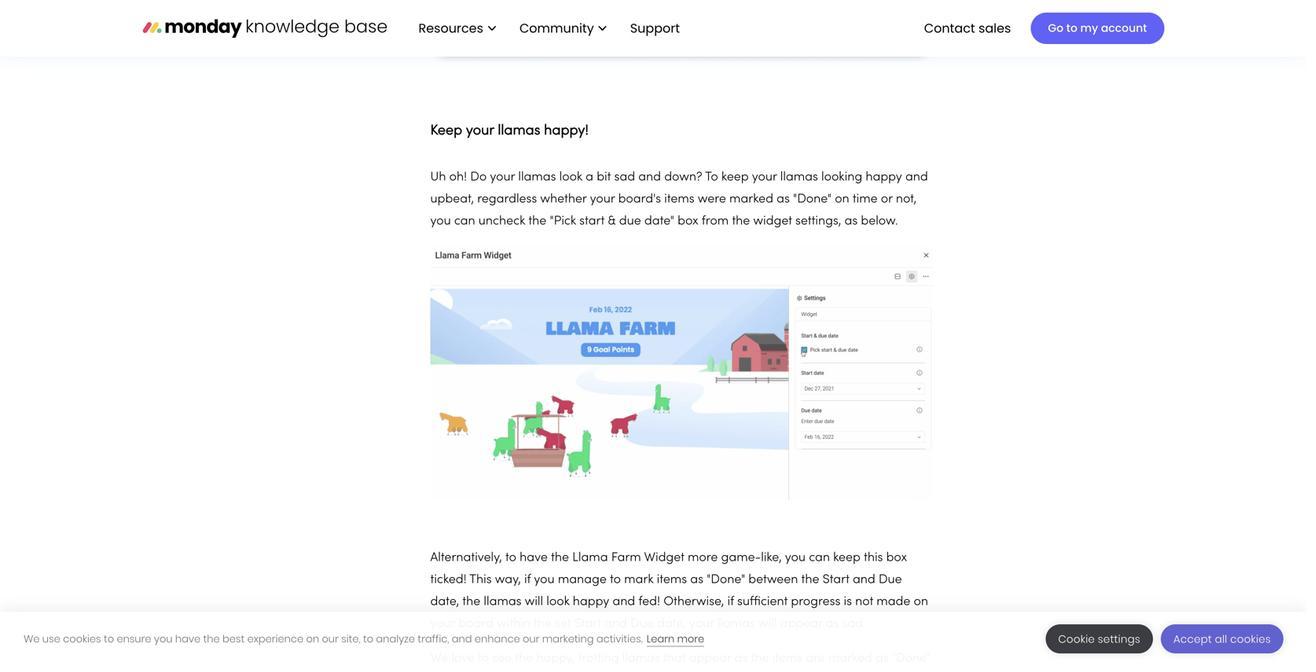Task type: vqa. For each thing, say whether or not it's contained in the screenshot.
topmost Start
yes



Task type: describe. For each thing, give the bounding box(es) containing it.
monday.com logo image
[[143, 11, 387, 44]]

the right "from"
[[732, 215, 750, 227]]

2 our from the left
[[523, 632, 540, 646]]

to left ensure
[[104, 632, 114, 646]]

go
[[1049, 20, 1064, 36]]

uh oh! do your llamas look a bit sad and down? to keep your llamas looking happy and upbeat, regardless whether your board's items were marked as "done" on time or not, you can uncheck the "pick start & due date" box from the widget settings, as below.
[[431, 171, 929, 227]]

due
[[620, 215, 642, 227]]

date"
[[645, 215, 675, 227]]

alternatively,
[[431, 552, 502, 564]]

uh
[[431, 171, 446, 183]]

happy inside uh oh! do your llamas look a bit sad and down? to keep your llamas looking happy and upbeat, regardless whether your board's items were marked as "done" on time or not, you can uncheck the "pick start & due date" box from the widget settings, as below.
[[866, 171, 903, 183]]

made
[[877, 596, 911, 608]]

progress
[[791, 596, 841, 608]]

to right site,
[[363, 632, 374, 646]]

more inside dialog
[[678, 632, 705, 646]]

oh!
[[450, 171, 467, 183]]

as down sufficient
[[735, 653, 748, 665]]

whether
[[541, 193, 587, 205]]

look inside alternatively, to have the llama farm widget more game-like, you can keep this box ticked! this way, if you manage to mark items as "done" between the start and due date, the llamas will look happy and fed! otherwise, if sufficient progress is not made on your board within the set start and due date, your llamas will appear as sad.
[[547, 596, 570, 608]]

activities.
[[597, 632, 643, 646]]

to inside we love to see the happy, trotting llamas that appear as the items are marked as "done"
[[478, 653, 489, 665]]

not,
[[896, 193, 917, 205]]

set
[[555, 618, 571, 630]]

sad.
[[843, 618, 867, 630]]

ticked!
[[431, 574, 467, 586]]

have inside alternatively, to have the llama farm widget more game-like, you can keep this box ticked! this way, if you manage to mark items as "done" between the start and due date, the llamas will look happy and fed! otherwise, if sufficient progress is not made on your board within the set start and due date, your llamas will appear as sad.
[[520, 552, 548, 564]]

1 vertical spatial start
[[575, 618, 602, 630]]

best
[[223, 632, 245, 646]]

on inside alternatively, to have the llama farm widget more game-like, you can keep this box ticked! this way, if you manage to mark items as "done" between the start and due date, the llamas will look happy and fed! otherwise, if sufficient progress is not made on your board within the set start and due date, your llamas will appear as sad.
[[914, 596, 929, 608]]

like,
[[761, 552, 782, 564]]

this
[[864, 552, 884, 564]]

community
[[520, 19, 594, 37]]

support
[[631, 19, 680, 37]]

all
[[1216, 632, 1228, 646]]

to inside main element
[[1067, 20, 1078, 36]]

items inside we love to see the happy, trotting llamas that appear as the items are marked as "done"
[[773, 653, 803, 665]]

the inside dialog
[[203, 632, 220, 646]]

happy inside alternatively, to have the llama farm widget more game-like, you can keep this box ticked! this way, if you manage to mark items as "done" between the start and due date, the llamas will look happy and fed! otherwise, if sufficient progress is not made on your board within the set start and due date, your llamas will appear as sad.
[[573, 596, 610, 608]]

appear inside we love to see the happy, trotting llamas that appear as the items are marked as "done"
[[689, 653, 732, 665]]

trotting
[[579, 653, 619, 665]]

resources link
[[411, 15, 504, 42]]

widget
[[754, 215, 793, 227]]

"pick
[[550, 215, 576, 227]]

0 vertical spatial start
[[823, 574, 850, 586]]

you inside uh oh! do your llamas look a bit sad and down? to keep your llamas looking happy and upbeat, regardless whether your board's items were marked as "done" on time or not, you can uncheck the "pick start & due date" box from the widget settings, as below.
[[431, 215, 451, 227]]

go to my account
[[1049, 20, 1148, 36]]

analyze
[[376, 632, 415, 646]]

0 horizontal spatial if
[[525, 574, 531, 586]]

to up way,
[[506, 552, 517, 564]]

learn more link
[[647, 632, 705, 647]]

your up regardless in the top of the page
[[490, 171, 515, 183]]

as up the widget
[[777, 193, 790, 205]]

go to my account link
[[1031, 13, 1165, 44]]

marked inside uh oh! do your llamas look a bit sad and down? to keep your llamas looking happy and upbeat, regardless whether your board's items were marked as "done" on time or not, you can uncheck the "pick start & due date" box from the widget settings, as below.
[[730, 193, 774, 205]]

group_1__18_.png image
[[431, 0, 934, 64]]

llama
[[573, 552, 608, 564]]

your right keep
[[466, 124, 494, 137]]

keep your llamas happy! link
[[431, 116, 589, 140]]

accept
[[1174, 632, 1213, 646]]

board's
[[619, 193, 661, 205]]

llamas down sufficient
[[718, 618, 756, 630]]

items for board's
[[665, 193, 695, 205]]

have inside dialog
[[175, 632, 201, 646]]

1 horizontal spatial will
[[759, 618, 777, 630]]

to
[[706, 171, 719, 183]]

alternatively, to have the llama farm widget more game-like, you can keep this box ticked! this way, if you manage to mark items as "done" between the start and due date, the llamas will look happy and fed! otherwise, if sufficient progress is not made on your board within the set start and due date, your llamas will appear as sad.
[[431, 552, 929, 630]]

can inside uh oh! do your llamas look a bit sad and down? to keep your llamas looking happy and upbeat, regardless whether your board's items were marked as "done" on time or not, you can uncheck the "pick start & due date" box from the widget settings, as below.
[[454, 215, 476, 227]]

farm
[[612, 552, 642, 564]]

marked inside we love to see the happy, trotting llamas that appear as the items are marked as "done"
[[829, 653, 873, 665]]

your down bit
[[590, 193, 615, 205]]

you right way,
[[534, 574, 555, 586]]

the left "pick
[[529, 215, 547, 227]]

the left set
[[534, 618, 552, 630]]

we love to see the happy, trotting llamas that appear as the items are marked as "done"
[[431, 653, 931, 666]]

within
[[497, 618, 531, 630]]

do
[[471, 171, 487, 183]]

more inside alternatively, to have the llama farm widget more game-like, you can keep this box ticked! this way, if you manage to mark items as "done" between the start and due date, the llamas will look happy and fed! otherwise, if sufficient progress is not made on your board within the set start and due date, your llamas will appear as sad.
[[688, 552, 718, 564]]

and left fed!
[[613, 596, 636, 608]]

experience
[[247, 632, 304, 646]]

box inside alternatively, to have the llama farm widget more game-like, you can keep this box ticked! this way, if you manage to mark items as "done" between the start and due date, the llamas will look happy and fed! otherwise, if sufficient progress is not made on your board within the set start and due date, your llamas will appear as sad.
[[887, 552, 908, 564]]

we for we use cookies to ensure you have the best experience on our site, to analyze traffic, and enhance our marketing activities. learn more
[[24, 632, 40, 646]]

you right "like,"
[[786, 552, 806, 564]]

cpt2202081253 1352x685__2_.gif image
[[431, 245, 934, 500]]

enhance
[[475, 632, 520, 646]]

learn
[[647, 632, 675, 646]]

fed!
[[639, 596, 661, 608]]

see
[[493, 653, 512, 665]]

your down otherwise,
[[690, 618, 715, 630]]

ensure
[[117, 632, 151, 646]]

time
[[853, 193, 878, 205]]

the left are
[[751, 653, 769, 665]]

looking
[[822, 171, 863, 183]]

and up the not,
[[906, 171, 929, 183]]

happy!
[[544, 124, 589, 137]]

on inside dialog
[[306, 632, 319, 646]]

contact
[[925, 19, 976, 37]]

a
[[586, 171, 594, 183]]

uncheck
[[479, 215, 526, 227]]

the up board
[[463, 596, 481, 608]]

cookie settings
[[1059, 632, 1141, 646]]

my
[[1081, 20, 1099, 36]]

the left the llama
[[551, 552, 569, 564]]

is
[[844, 596, 853, 608]]

we use cookies to ensure you have the best experience on our site, to analyze traffic, and enhance our marketing activities. learn more
[[24, 632, 705, 646]]

1 our from the left
[[322, 632, 339, 646]]

"done" inside alternatively, to have the llama farm widget more game-like, you can keep this box ticked! this way, if you manage to mark items as "done" between the start and due date, the llamas will look happy and fed! otherwise, if sufficient progress is not made on your board within the set start and due date, your llamas will appear as sad.
[[707, 574, 746, 586]]

as up otherwise,
[[691, 574, 704, 586]]

cookies for use
[[63, 632, 101, 646]]

the up progress
[[802, 574, 820, 586]]

cookie
[[1059, 632, 1096, 646]]

were
[[698, 193, 727, 205]]

0 vertical spatial will
[[525, 596, 544, 608]]

down?
[[665, 171, 703, 183]]



Task type: locate. For each thing, give the bounding box(es) containing it.
0 vertical spatial "done"
[[794, 193, 832, 205]]

1 horizontal spatial "done"
[[794, 193, 832, 205]]

will down sufficient
[[759, 618, 777, 630]]

bit
[[597, 171, 611, 183]]

list
[[403, 0, 693, 57]]

as down time
[[845, 215, 858, 227]]

happy up or
[[866, 171, 903, 183]]

if
[[525, 574, 531, 586], [728, 596, 734, 608]]

0 horizontal spatial start
[[575, 618, 602, 630]]

and
[[639, 171, 661, 183], [906, 171, 929, 183], [853, 574, 876, 586], [613, 596, 636, 608], [605, 618, 628, 630], [452, 632, 472, 646]]

manage
[[558, 574, 607, 586]]

1 vertical spatial "done"
[[707, 574, 746, 586]]

appear
[[781, 618, 823, 630], [689, 653, 732, 665]]

1 vertical spatial due
[[631, 618, 654, 630]]

between
[[749, 574, 799, 586]]

list containing resources
[[403, 0, 693, 57]]

have up way,
[[520, 552, 548, 564]]

board
[[459, 618, 494, 630]]

0 vertical spatial happy
[[866, 171, 903, 183]]

cookies right use
[[63, 632, 101, 646]]

you right ensure
[[154, 632, 173, 646]]

0 horizontal spatial marked
[[730, 193, 774, 205]]

to left see
[[478, 653, 489, 665]]

0 vertical spatial box
[[678, 215, 699, 227]]

start
[[823, 574, 850, 586], [575, 618, 602, 630]]

0 vertical spatial more
[[688, 552, 718, 564]]

1 horizontal spatial our
[[523, 632, 540, 646]]

start up the is at the bottom right
[[823, 574, 850, 586]]

the
[[529, 215, 547, 227], [732, 215, 750, 227], [551, 552, 569, 564], [802, 574, 820, 586], [463, 596, 481, 608], [534, 618, 552, 630], [203, 632, 220, 646], [515, 653, 533, 665], [751, 653, 769, 665]]

look
[[560, 171, 583, 183], [547, 596, 570, 608]]

site,
[[341, 632, 361, 646]]

1 horizontal spatial on
[[835, 193, 850, 205]]

"done" down game- on the right of page
[[707, 574, 746, 586]]

your
[[466, 124, 494, 137], [490, 171, 515, 183], [753, 171, 777, 183], [590, 193, 615, 205], [431, 618, 456, 630], [690, 618, 715, 630]]

on down looking
[[835, 193, 850, 205]]

0 vertical spatial items
[[665, 193, 695, 205]]

keep right to
[[722, 171, 749, 183]]

llamas down way,
[[484, 596, 522, 608]]

0 vertical spatial we
[[24, 632, 40, 646]]

&
[[608, 215, 616, 227]]

2 vertical spatial items
[[773, 653, 803, 665]]

resources
[[419, 19, 484, 37]]

items inside alternatively, to have the llama farm widget more game-like, you can keep this box ticked! this way, if you manage to mark items as "done" between the start and due date, the llamas will look happy and fed! otherwise, if sufficient progress is not made on your board within the set start and due date, your llamas will appear as sad.
[[657, 574, 687, 586]]

keep inside uh oh! do your llamas look a bit sad and down? to keep your llamas looking happy and upbeat, regardless whether your board's items were marked as "done" on time or not, you can uncheck the "pick start & due date" box from the widget settings, as below.
[[722, 171, 749, 183]]

you inside dialog
[[154, 632, 173, 646]]

keep
[[431, 124, 463, 137]]

marked
[[730, 193, 774, 205], [829, 653, 873, 665]]

items left are
[[773, 653, 803, 665]]

cookies right 'all'
[[1231, 632, 1272, 646]]

the left best
[[203, 632, 220, 646]]

1 cookies from the left
[[63, 632, 101, 646]]

2 vertical spatial "done"
[[893, 653, 931, 665]]

can
[[454, 215, 476, 227], [809, 552, 830, 564]]

2 vertical spatial on
[[306, 632, 319, 646]]

as
[[777, 193, 790, 205], [845, 215, 858, 227], [691, 574, 704, 586], [826, 618, 840, 630], [735, 653, 748, 665], [876, 653, 889, 665]]

0 horizontal spatial due
[[631, 618, 654, 630]]

have left best
[[175, 632, 201, 646]]

our left site,
[[322, 632, 339, 646]]

0 vertical spatial date,
[[431, 596, 459, 608]]

1 horizontal spatial marked
[[829, 653, 873, 665]]

on inside uh oh! do your llamas look a bit sad and down? to keep your llamas looking happy and upbeat, regardless whether your board's items were marked as "done" on time or not, you can uncheck the "pick start & due date" box from the widget settings, as below.
[[835, 193, 850, 205]]

and up the 'board's'
[[639, 171, 661, 183]]

cookies inside button
[[1231, 632, 1272, 646]]

1 horizontal spatial date,
[[657, 618, 686, 630]]

look up set
[[547, 596, 570, 608]]

game-
[[722, 552, 761, 564]]

1 horizontal spatial cookies
[[1231, 632, 1272, 646]]

0 vertical spatial keep
[[722, 171, 749, 183]]

on
[[835, 193, 850, 205], [914, 596, 929, 608], [306, 632, 319, 646]]

1 vertical spatial can
[[809, 552, 830, 564]]

sufficient
[[738, 596, 788, 608]]

date,
[[431, 596, 459, 608], [657, 618, 686, 630]]

contact sales
[[925, 19, 1012, 37]]

box left "from"
[[678, 215, 699, 227]]

llamas up whether
[[519, 171, 556, 183]]

cookie settings button
[[1046, 624, 1154, 654]]

1 vertical spatial on
[[914, 596, 929, 608]]

0 horizontal spatial we
[[24, 632, 40, 646]]

marketing
[[543, 632, 594, 646]]

0 horizontal spatial will
[[525, 596, 544, 608]]

dialog containing cookie settings
[[0, 612, 1308, 666]]

1 horizontal spatial due
[[879, 574, 903, 586]]

0 vertical spatial can
[[454, 215, 476, 227]]

"done" up settings,
[[794, 193, 832, 205]]

"done" inside we love to see the happy, trotting llamas that appear as the items are marked as "done"
[[893, 653, 931, 665]]

0 horizontal spatial happy
[[573, 596, 610, 608]]

box inside uh oh! do your llamas look a bit sad and down? to keep your llamas looking happy and upbeat, regardless whether your board's items were marked as "done" on time or not, you can uncheck the "pick start & due date" box from the widget settings, as below.
[[678, 215, 699, 227]]

1 vertical spatial look
[[547, 596, 570, 608]]

start
[[580, 215, 605, 227]]

and up 'activities.' in the bottom of the page
[[605, 618, 628, 630]]

2 horizontal spatial on
[[914, 596, 929, 608]]

cookies for all
[[1231, 632, 1272, 646]]

0 vertical spatial if
[[525, 574, 531, 586]]

we for we love to see the happy, trotting llamas that appear as the items are marked as "done"
[[431, 653, 448, 665]]

account
[[1102, 20, 1148, 36]]

0 vertical spatial due
[[879, 574, 903, 586]]

0 vertical spatial on
[[835, 193, 850, 205]]

can down upbeat,
[[454, 215, 476, 227]]

llamas left happy!
[[498, 124, 541, 137]]

0 horizontal spatial can
[[454, 215, 476, 227]]

we inside dialog
[[24, 632, 40, 646]]

you
[[431, 215, 451, 227], [786, 552, 806, 564], [534, 574, 555, 586], [154, 632, 173, 646]]

0 horizontal spatial cookies
[[63, 632, 101, 646]]

happy down the manage
[[573, 596, 610, 608]]

keep inside alternatively, to have the llama farm widget more game-like, you can keep this box ticked! this way, if you manage to mark items as "done" between the start and due date, the llamas will look happy and fed! otherwise, if sufficient progress is not made on your board within the set start and due date, your llamas will appear as sad.
[[834, 552, 861, 564]]

on right made
[[914, 596, 929, 608]]

accept all cookies
[[1174, 632, 1272, 646]]

appear inside alternatively, to have the llama farm widget more game-like, you can keep this box ticked! this way, if you manage to mark items as "done" between the start and due date, the llamas will look happy and fed! otherwise, if sufficient progress is not made on your board within the set start and due date, your llamas will appear as sad.
[[781, 618, 823, 630]]

to left mark at bottom left
[[610, 574, 621, 586]]

from
[[702, 215, 729, 227]]

0 horizontal spatial box
[[678, 215, 699, 227]]

as down made
[[876, 653, 889, 665]]

our down the within
[[523, 632, 540, 646]]

0 vertical spatial have
[[520, 552, 548, 564]]

0 horizontal spatial keep
[[722, 171, 749, 183]]

will
[[525, 596, 544, 608], [759, 618, 777, 630]]

more left game- on the right of page
[[688, 552, 718, 564]]

0 vertical spatial appear
[[781, 618, 823, 630]]

items for mark
[[657, 574, 687, 586]]

look left a at the top
[[560, 171, 583, 183]]

due
[[879, 574, 903, 586], [631, 618, 654, 630]]

0 horizontal spatial on
[[306, 632, 319, 646]]

0 vertical spatial marked
[[730, 193, 774, 205]]

can up progress
[[809, 552, 830, 564]]

cookies
[[63, 632, 101, 646], [1231, 632, 1272, 646]]

llamas inside "keep your llamas happy!" link
[[498, 124, 541, 137]]

the right see
[[515, 653, 533, 665]]

llamas inside we love to see the happy, trotting llamas that appear as the items are marked as "done"
[[623, 653, 660, 665]]

we inside we love to see the happy, trotting llamas that appear as the items are marked as "done"
[[431, 653, 448, 665]]

if right way,
[[525, 574, 531, 586]]

0 horizontal spatial our
[[322, 632, 339, 646]]

you down upbeat,
[[431, 215, 451, 227]]

not
[[856, 596, 874, 608]]

1 horizontal spatial have
[[520, 552, 548, 564]]

and inside dialog
[[452, 632, 472, 646]]

keep
[[722, 171, 749, 183], [834, 552, 861, 564]]

upbeat,
[[431, 193, 474, 205]]

"done" down made
[[893, 653, 931, 665]]

as left sad.
[[826, 618, 840, 630]]

and up the not
[[853, 574, 876, 586]]

accept all cookies button
[[1162, 624, 1284, 654]]

on right experience
[[306, 632, 319, 646]]

1 vertical spatial if
[[728, 596, 734, 608]]

appear down progress
[[781, 618, 823, 630]]

use
[[42, 632, 60, 646]]

marked up the widget
[[730, 193, 774, 205]]

or
[[881, 193, 893, 205]]

and up love
[[452, 632, 472, 646]]

can inside alternatively, to have the llama farm widget more game-like, you can keep this box ticked! this way, if you manage to mark items as "done" between the start and due date, the llamas will look happy and fed! otherwise, if sufficient progress is not made on your board within the set start and due date, your llamas will appear as sad.
[[809, 552, 830, 564]]

2 cookies from the left
[[1231, 632, 1272, 646]]

0 horizontal spatial appear
[[689, 653, 732, 665]]

1 vertical spatial marked
[[829, 653, 873, 665]]

items down the 'widget'
[[657, 574, 687, 586]]

sad
[[615, 171, 636, 183]]

1 horizontal spatial start
[[823, 574, 850, 586]]

main element
[[403, 0, 1165, 57]]

0 horizontal spatial "done"
[[707, 574, 746, 586]]

below.
[[862, 215, 899, 227]]

regardless
[[478, 193, 537, 205]]

1 vertical spatial date,
[[657, 618, 686, 630]]

this
[[470, 574, 492, 586]]

settings
[[1099, 632, 1141, 646]]

widget
[[645, 552, 685, 564]]

we down traffic,
[[431, 653, 448, 665]]

settings,
[[796, 215, 842, 227]]

"done"
[[794, 193, 832, 205], [707, 574, 746, 586], [893, 653, 931, 665]]

date, up learn more link
[[657, 618, 686, 630]]

that
[[664, 653, 686, 665]]

1 horizontal spatial we
[[431, 653, 448, 665]]

love
[[452, 653, 475, 665]]

your up the widget
[[753, 171, 777, 183]]

llamas
[[498, 124, 541, 137], [519, 171, 556, 183], [781, 171, 819, 183], [484, 596, 522, 608], [718, 618, 756, 630], [623, 653, 660, 665]]

are
[[806, 653, 826, 665]]

1 horizontal spatial keep
[[834, 552, 861, 564]]

1 vertical spatial we
[[431, 653, 448, 665]]

1 vertical spatial more
[[678, 632, 705, 646]]

due up made
[[879, 574, 903, 586]]

appear right that
[[689, 653, 732, 665]]

marked down sad.
[[829, 653, 873, 665]]

items
[[665, 193, 695, 205], [657, 574, 687, 586], [773, 653, 803, 665]]

have
[[520, 552, 548, 564], [175, 632, 201, 646]]

1 horizontal spatial appear
[[781, 618, 823, 630]]

start right set
[[575, 618, 602, 630]]

dialog
[[0, 612, 1308, 666]]

sales
[[979, 19, 1012, 37]]

traffic,
[[418, 632, 449, 646]]

due down fed!
[[631, 618, 654, 630]]

will up the within
[[525, 596, 544, 608]]

"done" inside uh oh! do your llamas look a bit sad and down? to keep your llamas looking happy and upbeat, regardless whether your board's items were marked as "done" on time or not, you can uncheck the "pick start & due date" box from the widget settings, as below.
[[794, 193, 832, 205]]

items down down?
[[665, 193, 695, 205]]

1 vertical spatial items
[[657, 574, 687, 586]]

1 vertical spatial will
[[759, 618, 777, 630]]

1 vertical spatial happy
[[573, 596, 610, 608]]

1 horizontal spatial box
[[887, 552, 908, 564]]

we left use
[[24, 632, 40, 646]]

your up traffic,
[[431, 618, 456, 630]]

look inside uh oh! do your llamas look a bit sad and down? to keep your llamas looking happy and upbeat, regardless whether your board's items were marked as "done" on time or not, you can uncheck the "pick start & due date" box from the widget settings, as below.
[[560, 171, 583, 183]]

1 vertical spatial keep
[[834, 552, 861, 564]]

0 horizontal spatial date,
[[431, 596, 459, 608]]

1 horizontal spatial can
[[809, 552, 830, 564]]

more up we love to see the happy, trotting llamas that appear as the items are marked as "done"
[[678, 632, 705, 646]]

contact sales link
[[917, 15, 1020, 42]]

otherwise,
[[664, 596, 725, 608]]

happy
[[866, 171, 903, 183], [573, 596, 610, 608]]

1 vertical spatial appear
[[689, 653, 732, 665]]

happy,
[[537, 653, 575, 665]]

community link
[[512, 15, 615, 42]]

1 horizontal spatial happy
[[866, 171, 903, 183]]

to right go
[[1067, 20, 1078, 36]]

our
[[322, 632, 339, 646], [523, 632, 540, 646]]

way,
[[495, 574, 521, 586]]

1 vertical spatial box
[[887, 552, 908, 564]]

1 horizontal spatial if
[[728, 596, 734, 608]]

keep for this
[[834, 552, 861, 564]]

0 horizontal spatial have
[[175, 632, 201, 646]]

llamas left looking
[[781, 171, 819, 183]]

date, down "ticked!"
[[431, 596, 459, 608]]

2 horizontal spatial "done"
[[893, 653, 931, 665]]

mark
[[625, 574, 654, 586]]

if left sufficient
[[728, 596, 734, 608]]

keep your llamas happy!
[[431, 124, 589, 137]]

1 vertical spatial have
[[175, 632, 201, 646]]

llamas down the learn
[[623, 653, 660, 665]]

items inside uh oh! do your llamas look a bit sad and down? to keep your llamas looking happy and upbeat, regardless whether your board's items were marked as "done" on time or not, you can uncheck the "pick start & due date" box from the widget settings, as below.
[[665, 193, 695, 205]]

keep for your
[[722, 171, 749, 183]]

0 vertical spatial look
[[560, 171, 583, 183]]

box right this
[[887, 552, 908, 564]]

keep left this
[[834, 552, 861, 564]]



